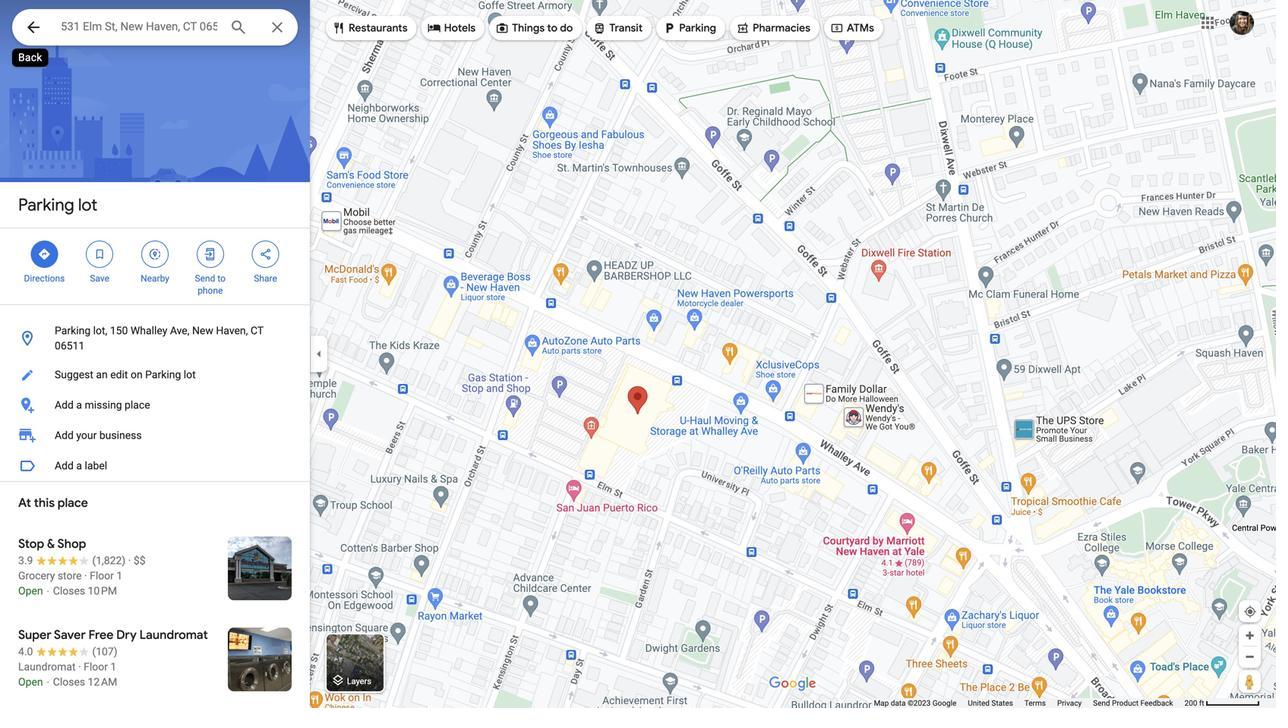 Task type: describe. For each thing, give the bounding box(es) containing it.
things
[[512, 21, 545, 35]]

phone
[[198, 286, 223, 296]]

1 inside laundromat · floor 1 open ⋅ closes 12 am
[[111, 661, 116, 674]]

product
[[1112, 699, 1139, 709]]

1 inside grocery store · floor 1 open ⋅ closes 10 pm
[[117, 570, 123, 583]]

send product feedback
[[1094, 699, 1174, 709]]

united states button
[[968, 699, 1013, 709]]

 transit
[[593, 20, 643, 36]]

add for add your business
[[55, 430, 74, 442]]

saver
[[54, 628, 86, 644]]

add a label button
[[0, 451, 310, 482]]

save
[[90, 274, 109, 284]]

2 horizontal spatial ·
[[128, 555, 131, 568]]

at this place
[[18, 496, 88, 511]]

grocery
[[18, 570, 55, 583]]

4.0
[[18, 646, 33, 659]]

free
[[89, 628, 114, 644]]


[[663, 20, 676, 36]]

a for missing
[[76, 399, 82, 412]]

terms
[[1025, 699, 1046, 709]]

parking lot, 150 whalley ave, new haven, ct 06511
[[55, 325, 264, 353]]

states
[[992, 699, 1013, 709]]


[[593, 20, 607, 36]]

parking inside  parking
[[679, 21, 716, 35]]

add your business link
[[0, 421, 310, 451]]

place inside button
[[125, 399, 150, 412]]

parking up 
[[18, 195, 74, 216]]

parking lot main content
[[0, 0, 310, 709]]


[[428, 20, 441, 36]]

send to phone
[[195, 274, 226, 296]]

parking lot
[[18, 195, 97, 216]]

200 ft
[[1185, 699, 1205, 709]]

google
[[933, 699, 957, 709]]

· $$
[[128, 555, 146, 568]]

google account: giulia masi  
(giulia.masi@adept.ai) image
[[1230, 11, 1254, 35]]

hotels
[[444, 21, 476, 35]]

transit
[[610, 21, 643, 35]]

⋅ inside laundromat · floor 1 open ⋅ closes 12 am
[[46, 677, 50, 689]]

150
[[110, 325, 128, 337]]

stop & shop
[[18, 537, 86, 552]]


[[93, 246, 107, 263]]

suggest an edit on parking lot button
[[0, 360, 310, 391]]

06511
[[55, 340, 85, 353]]

edit
[[110, 369, 128, 381]]

· inside grocery store · floor 1 open ⋅ closes 10 pm
[[84, 570, 87, 583]]

 atms
[[830, 20, 874, 36]]

data
[[891, 699, 906, 709]]

open inside grocery store · floor 1 open ⋅ closes 10 pm
[[18, 585, 43, 598]]

0 horizontal spatial lot
[[78, 195, 97, 216]]


[[332, 20, 346, 36]]


[[38, 246, 51, 263]]

layers
[[347, 677, 371, 687]]

 things to do
[[496, 20, 573, 36]]

a for label
[[76, 460, 82, 473]]

1 vertical spatial place
[[58, 496, 88, 511]]


[[259, 246, 272, 263]]

4.0 stars 107 reviews image
[[18, 645, 118, 660]]

grocery store · floor 1 open ⋅ closes 10 pm
[[18, 570, 123, 598]]

parking lot, 150 whalley ave, new haven, ct 06511 button
[[0, 318, 310, 360]]

feedback
[[1141, 699, 1174, 709]]

floor inside laundromat · floor 1 open ⋅ closes 12 am
[[84, 661, 108, 674]]

 search field
[[12, 9, 298, 49]]

map data ©2023 google
[[874, 699, 957, 709]]

⋅ inside grocery store · floor 1 open ⋅ closes 10 pm
[[46, 585, 50, 598]]

send for send product feedback
[[1094, 699, 1111, 709]]

closes inside grocery store · floor 1 open ⋅ closes 10 pm
[[53, 585, 85, 598]]

(107)
[[92, 646, 118, 659]]

share
[[254, 274, 277, 284]]

add a missing place
[[55, 399, 150, 412]]

12 am
[[88, 677, 117, 689]]

add a missing place button
[[0, 391, 310, 421]]


[[24, 16, 43, 38]]

none field inside 531 elm st, new haven, ct 06511 field
[[61, 17, 217, 36]]

©2023
[[908, 699, 931, 709]]

 hotels
[[428, 20, 476, 36]]

to inside  things to do
[[547, 21, 558, 35]]

restaurants
[[349, 21, 408, 35]]


[[148, 246, 162, 263]]

$$
[[134, 555, 146, 568]]


[[736, 20, 750, 36]]

haven,
[[216, 325, 248, 337]]

(1,822)
[[92, 555, 126, 568]]

label
[[85, 460, 107, 473]]

add for add a label
[[55, 460, 74, 473]]



Task type: vqa. For each thing, say whether or not it's contained in the screenshot.
 search box
yes



Task type: locate. For each thing, give the bounding box(es) containing it.
map
[[874, 699, 889, 709]]

1 horizontal spatial place
[[125, 399, 150, 412]]

send product feedback button
[[1094, 699, 1174, 709]]

· right store
[[84, 570, 87, 583]]

2 a from the top
[[76, 460, 82, 473]]

closes inside laundromat · floor 1 open ⋅ closes 12 am
[[53, 677, 85, 689]]

1 horizontal spatial send
[[1094, 699, 1111, 709]]

to up phone
[[218, 274, 226, 284]]

parking up 06511
[[55, 325, 91, 337]]

united
[[968, 699, 990, 709]]

floor inside grocery store · floor 1 open ⋅ closes 10 pm
[[90, 570, 114, 583]]

whalley
[[131, 325, 167, 337]]

footer
[[874, 699, 1185, 709]]

place
[[125, 399, 150, 412], [58, 496, 88, 511]]

lot,
[[93, 325, 107, 337]]

add left your
[[55, 430, 74, 442]]

1 horizontal spatial laundromat
[[140, 628, 208, 644]]

0 vertical spatial ⋅
[[46, 585, 50, 598]]

at
[[18, 496, 31, 511]]

1 a from the top
[[76, 399, 82, 412]]

0 vertical spatial open
[[18, 585, 43, 598]]

531 Elm St, New Haven, CT 06511 field
[[12, 9, 298, 46]]

2 add from the top
[[55, 430, 74, 442]]

0 horizontal spatial to
[[218, 274, 226, 284]]

1 down (107)
[[111, 661, 116, 674]]

an
[[96, 369, 108, 381]]

⋅ down 4.0 stars 107 reviews "image"
[[46, 677, 50, 689]]

add down suggest
[[55, 399, 74, 412]]

laundromat · floor 1 open ⋅ closes 12 am
[[18, 661, 117, 689]]

dry
[[116, 628, 137, 644]]

missing
[[85, 399, 122, 412]]

laundromat inside laundromat · floor 1 open ⋅ closes 12 am
[[18, 661, 76, 674]]

place down on
[[125, 399, 150, 412]]

show street view coverage image
[[1239, 671, 1261, 694]]

send inside button
[[1094, 699, 1111, 709]]

0 vertical spatial a
[[76, 399, 82, 412]]

2 vertical spatial ·
[[78, 661, 81, 674]]

2 vertical spatial add
[[55, 460, 74, 473]]

united states
[[968, 699, 1013, 709]]

zoom in image
[[1245, 631, 1256, 642]]

3.9 stars 1,822 reviews image
[[18, 554, 126, 569]]

1 vertical spatial ⋅
[[46, 677, 50, 689]]


[[496, 20, 509, 36]]

0 vertical spatial place
[[125, 399, 150, 412]]

None field
[[61, 17, 217, 36]]

1
[[117, 570, 123, 583], [111, 661, 116, 674]]

parking right on
[[145, 369, 181, 381]]

1 vertical spatial laundromat
[[18, 661, 76, 674]]

privacy button
[[1058, 699, 1082, 709]]

0 vertical spatial send
[[195, 274, 215, 284]]

a left label
[[76, 460, 82, 473]]

to
[[547, 21, 558, 35], [218, 274, 226, 284]]

1 vertical spatial to
[[218, 274, 226, 284]]

suggest an edit on parking lot
[[55, 369, 196, 381]]

place right this
[[58, 496, 88, 511]]

send left 'product'
[[1094, 699, 1111, 709]]

1 vertical spatial ·
[[84, 570, 87, 583]]

0 vertical spatial lot
[[78, 195, 97, 216]]

do
[[560, 21, 573, 35]]

1 vertical spatial floor
[[84, 661, 108, 674]]

send for send to phone
[[195, 274, 215, 284]]

1 vertical spatial lot
[[184, 369, 196, 381]]

0 vertical spatial 1
[[117, 570, 123, 583]]


[[203, 246, 217, 263]]

 restaurants
[[332, 20, 408, 36]]

⋅
[[46, 585, 50, 598], [46, 677, 50, 689]]

footer containing map data ©2023 google
[[874, 699, 1185, 709]]

lot
[[78, 195, 97, 216], [184, 369, 196, 381]]

stop
[[18, 537, 44, 552]]

a inside add a missing place button
[[76, 399, 82, 412]]

open down 4.0
[[18, 677, 43, 689]]

0 vertical spatial laundromat
[[140, 628, 208, 644]]

a left missing
[[76, 399, 82, 412]]

1 vertical spatial a
[[76, 460, 82, 473]]

on
[[131, 369, 143, 381]]

ct
[[251, 325, 264, 337]]

·
[[128, 555, 131, 568], [84, 570, 87, 583], [78, 661, 81, 674]]

10 pm
[[88, 585, 117, 598]]

parking inside parking lot, 150 whalley ave, new haven, ct 06511
[[55, 325, 91, 337]]

2 closes from the top
[[53, 677, 85, 689]]

pharmacies
[[753, 21, 811, 35]]

3 add from the top
[[55, 460, 74, 473]]

⋅ down the grocery
[[46, 585, 50, 598]]

0 vertical spatial ·
[[128, 555, 131, 568]]


[[830, 20, 844, 36]]

google maps element
[[0, 0, 1277, 709]]

· down 4.0 stars 107 reviews "image"
[[78, 661, 81, 674]]

parking
[[679, 21, 716, 35], [18, 195, 74, 216], [55, 325, 91, 337], [145, 369, 181, 381]]

zoom out image
[[1245, 652, 1256, 663]]

lot down ave, at the left top of the page
[[184, 369, 196, 381]]

super saver free dry laundromat
[[18, 628, 208, 644]]

floor up 10 pm
[[90, 570, 114, 583]]

3.9
[[18, 555, 33, 568]]

suggest
[[55, 369, 93, 381]]

0 vertical spatial add
[[55, 399, 74, 412]]

1 closes from the top
[[53, 585, 85, 598]]

ft
[[1200, 699, 1205, 709]]

lot inside button
[[184, 369, 196, 381]]

200 ft button
[[1185, 699, 1261, 709]]

2 open from the top
[[18, 677, 43, 689]]

parking right 
[[679, 21, 716, 35]]

add your business
[[55, 430, 142, 442]]

actions for parking lot region
[[0, 229, 310, 305]]

1 horizontal spatial ·
[[84, 570, 87, 583]]

laundromat right dry
[[140, 628, 208, 644]]

price: moderate image
[[134, 555, 146, 568]]

0 horizontal spatial ·
[[78, 661, 81, 674]]

0 horizontal spatial laundromat
[[18, 661, 76, 674]]

2 ⋅ from the top
[[46, 677, 50, 689]]

store
[[58, 570, 82, 583]]

this
[[34, 496, 55, 511]]

· inside laundromat · floor 1 open ⋅ closes 12 am
[[78, 661, 81, 674]]

1 add from the top
[[55, 399, 74, 412]]

floor up 12 am
[[84, 661, 108, 674]]

add for add a missing place
[[55, 399, 74, 412]]

closes down store
[[53, 585, 85, 598]]

laundromat down 4.0 stars 107 reviews "image"
[[18, 661, 76, 674]]

laundromat
[[140, 628, 208, 644], [18, 661, 76, 674]]

 parking
[[663, 20, 716, 36]]

0 horizontal spatial place
[[58, 496, 88, 511]]

ave,
[[170, 325, 190, 337]]

1 horizontal spatial lot
[[184, 369, 196, 381]]

footer inside google maps element
[[874, 699, 1185, 709]]

1 open from the top
[[18, 585, 43, 598]]

· left 'price: moderate' icon
[[128, 555, 131, 568]]

to left do
[[547, 21, 558, 35]]

a inside add a label button
[[76, 460, 82, 473]]

1 vertical spatial open
[[18, 677, 43, 689]]

atms
[[847, 21, 874, 35]]

send up phone
[[195, 274, 215, 284]]

add left label
[[55, 460, 74, 473]]

business
[[99, 430, 142, 442]]

new
[[192, 325, 213, 337]]

1 down (1,822)
[[117, 570, 123, 583]]

add a label
[[55, 460, 107, 473]]

200
[[1185, 699, 1198, 709]]

1 vertical spatial send
[[1094, 699, 1111, 709]]

 button
[[12, 9, 55, 49]]

&
[[47, 537, 55, 552]]

nearby
[[141, 274, 169, 284]]

to inside send to phone
[[218, 274, 226, 284]]

0 vertical spatial floor
[[90, 570, 114, 583]]

closes
[[53, 585, 85, 598], [53, 677, 85, 689]]

lot up 
[[78, 195, 97, 216]]

directions
[[24, 274, 65, 284]]

send
[[195, 274, 215, 284], [1094, 699, 1111, 709]]

privacy
[[1058, 699, 1082, 709]]

collapse side panel image
[[311, 346, 327, 363]]

1 vertical spatial 1
[[111, 661, 116, 674]]

0 vertical spatial to
[[547, 21, 558, 35]]

your
[[76, 430, 97, 442]]

send inside send to phone
[[195, 274, 215, 284]]

1 horizontal spatial to
[[547, 21, 558, 35]]

0 vertical spatial closes
[[53, 585, 85, 598]]

1 vertical spatial closes
[[53, 677, 85, 689]]

add
[[55, 399, 74, 412], [55, 430, 74, 442], [55, 460, 74, 473]]

0 horizontal spatial send
[[195, 274, 215, 284]]

open down the grocery
[[18, 585, 43, 598]]

1 vertical spatial add
[[55, 430, 74, 442]]

1 ⋅ from the top
[[46, 585, 50, 598]]

show your location image
[[1244, 606, 1258, 619]]

open inside laundromat · floor 1 open ⋅ closes 12 am
[[18, 677, 43, 689]]

terms button
[[1025, 699, 1046, 709]]

 pharmacies
[[736, 20, 811, 36]]

super
[[18, 628, 51, 644]]

shop
[[57, 537, 86, 552]]

closes down 4.0 stars 107 reviews "image"
[[53, 677, 85, 689]]



